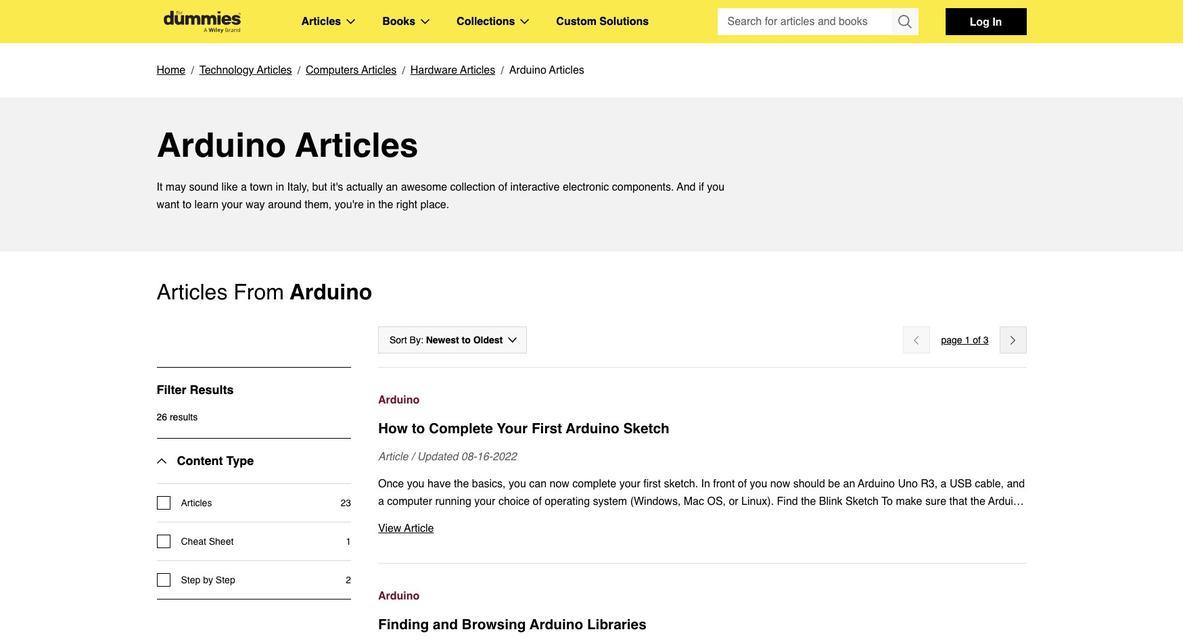 Task type: describe. For each thing, give the bounding box(es) containing it.
0 vertical spatial arduino articles
[[509, 64, 585, 76]]

computers
[[306, 64, 359, 76]]

step by step
[[181, 575, 235, 586]]

arduino link for how to complete your first arduino sketch
[[378, 392, 1027, 410]]

0 horizontal spatial in
[[276, 181, 284, 194]]

components.
[[612, 181, 674, 194]]

custom solutions
[[557, 16, 649, 28]]

articles right hardware
[[460, 64, 496, 76]]

a
[[241, 181, 247, 194]]

content type button
[[157, 439, 254, 484]]

custom
[[557, 16, 597, 28]]

view article link
[[378, 521, 1027, 538]]

content type
[[177, 454, 254, 468]]

sketch
[[624, 421, 670, 437]]

learn
[[195, 199, 219, 211]]

open collections list image
[[521, 19, 530, 24]]

them,
[[305, 199, 332, 211]]

results
[[190, 383, 234, 397]]

content
[[177, 454, 223, 468]]

Search for articles and books text field
[[718, 8, 893, 35]]

and
[[677, 181, 696, 194]]

electronic
[[563, 181, 609, 194]]

the
[[379, 199, 394, 211]]

log
[[970, 15, 990, 28]]

books
[[383, 16, 416, 28]]

updated
[[418, 452, 458, 464]]

but
[[312, 181, 327, 194]]

filter
[[157, 383, 187, 397]]

right
[[397, 199, 418, 211]]

finding and browsing arduino libraries link
[[378, 615, 1027, 636]]

it
[[157, 181, 163, 194]]

solutions
[[600, 16, 649, 28]]

log in
[[970, 15, 1003, 28]]

articles left open article categories image
[[302, 16, 341, 28]]

logo image
[[157, 10, 247, 33]]

finding
[[378, 617, 429, 634]]

log in link
[[946, 8, 1027, 35]]

actually
[[346, 181, 383, 194]]

to inside it may sound like a town in italy, but it's actually an awesome collection of interactive electronic components. and if you want to learn your way around them, you're in the right place.
[[183, 199, 192, 211]]

browsing
[[462, 617, 526, 634]]

finding and browsing arduino libraries
[[378, 617, 647, 634]]

1 horizontal spatial to
[[412, 421, 425, 437]]

cheat
[[181, 537, 206, 548]]

computers articles link
[[306, 62, 397, 79]]

arduino link for finding and browsing arduino libraries
[[378, 588, 1027, 606]]

italy,
[[287, 181, 309, 194]]

home
[[157, 64, 186, 76]]

collections
[[457, 16, 515, 28]]

you're
[[335, 199, 364, 211]]

results
[[170, 412, 198, 423]]

your
[[497, 421, 528, 437]]

technology articles link
[[199, 62, 292, 79]]

23
[[341, 498, 351, 509]]

1 step from the left
[[181, 575, 201, 586]]

around
[[268, 199, 302, 211]]

hardware articles link
[[411, 62, 496, 79]]

like
[[222, 181, 238, 194]]

of inside 'page 1 of 3' button
[[973, 335, 981, 346]]

hardware
[[411, 64, 458, 76]]

way
[[246, 199, 265, 211]]

1 vertical spatial in
[[367, 199, 376, 211]]

1 vertical spatial arduino articles
[[157, 125, 419, 164]]

1 vertical spatial to
[[462, 335, 471, 346]]

libraries
[[587, 617, 647, 634]]

your
[[222, 199, 243, 211]]

newest
[[426, 335, 459, 346]]

08-
[[461, 452, 477, 464]]

article / updated 08-16-2022
[[378, 452, 517, 464]]

first
[[532, 421, 563, 437]]

page
[[942, 335, 963, 346]]

3
[[984, 335, 989, 346]]

articles right technology at left
[[257, 64, 292, 76]]

oldest
[[474, 335, 503, 346]]

may
[[166, 181, 186, 194]]

view article
[[378, 523, 434, 535]]

articles right computers
[[362, 64, 397, 76]]



Task type: locate. For each thing, give the bounding box(es) containing it.
to
[[183, 199, 192, 211], [462, 335, 471, 346], [412, 421, 425, 437]]

0 horizontal spatial arduino articles
[[157, 125, 419, 164]]

hardware articles
[[411, 64, 496, 76]]

0 horizontal spatial to
[[183, 199, 192, 211]]

it's
[[330, 181, 343, 194]]

of right collection
[[499, 181, 508, 194]]

1 up 2
[[346, 537, 351, 548]]

0 vertical spatial arduino link
[[378, 392, 1027, 410]]

collection
[[451, 181, 496, 194]]

filter results
[[157, 383, 234, 397]]

complete
[[429, 421, 493, 437]]

2 vertical spatial to
[[412, 421, 425, 437]]

in left the
[[367, 199, 376, 211]]

to right how
[[412, 421, 425, 437]]

open article categories image
[[347, 19, 356, 24]]

2 horizontal spatial to
[[462, 335, 471, 346]]

0 vertical spatial in
[[276, 181, 284, 194]]

of
[[499, 181, 508, 194], [973, 335, 981, 346]]

1
[[966, 335, 971, 346], [346, 537, 351, 548]]

1 horizontal spatial arduino articles
[[509, 64, 585, 76]]

articles left from
[[157, 280, 228, 305]]

place.
[[421, 199, 450, 211]]

1 right the page
[[966, 335, 971, 346]]

26
[[157, 412, 167, 423]]

26 results
[[157, 412, 198, 423]]

arduino link up how to complete your first arduino sketch link
[[378, 392, 1027, 410]]

arduino
[[509, 64, 547, 76], [157, 125, 286, 164], [290, 280, 373, 305], [378, 395, 420, 407], [566, 421, 620, 437], [378, 591, 420, 603], [530, 617, 584, 634]]

arduino link
[[378, 392, 1027, 410], [378, 588, 1027, 606]]

and
[[433, 617, 458, 634]]

page 1 of 3 button
[[942, 332, 989, 349]]

step
[[181, 575, 201, 586], [216, 575, 235, 586]]

how to complete your first arduino sketch
[[378, 421, 670, 437]]

sort
[[390, 335, 407, 346]]

1 arduino link from the top
[[378, 392, 1027, 410]]

article left /
[[378, 452, 408, 464]]

articles up actually
[[295, 125, 419, 164]]

technology
[[199, 64, 254, 76]]

interactive
[[511, 181, 560, 194]]

step left by
[[181, 575, 201, 586]]

open book categories image
[[421, 19, 430, 24]]

by:
[[410, 335, 424, 346]]

1 horizontal spatial 1
[[966, 335, 971, 346]]

if
[[699, 181, 705, 194]]

town
[[250, 181, 273, 194]]

want
[[157, 199, 180, 211]]

/
[[411, 452, 415, 464]]

computers articles
[[306, 64, 397, 76]]

0 vertical spatial of
[[499, 181, 508, 194]]

article right the view
[[404, 523, 434, 535]]

article
[[378, 452, 408, 464], [404, 523, 434, 535]]

1 horizontal spatial of
[[973, 335, 981, 346]]

arduino articles down open collections list icon
[[509, 64, 585, 76]]

arduino articles up italy,
[[157, 125, 419, 164]]

1 horizontal spatial in
[[367, 199, 376, 211]]

of left 3
[[973, 335, 981, 346]]

0 vertical spatial to
[[183, 199, 192, 211]]

articles down custom
[[550, 64, 585, 76]]

2 step from the left
[[216, 575, 235, 586]]

view
[[378, 523, 402, 535]]

an
[[386, 181, 398, 194]]

1 vertical spatial article
[[404, 523, 434, 535]]

it may sound like a town in italy, but it's actually an awesome collection of interactive electronic components. and if you want to learn your way around them, you're in the right place.
[[157, 181, 725, 211]]

articles from arduino
[[157, 280, 373, 305]]

2022
[[493, 452, 517, 464]]

step right by
[[216, 575, 235, 586]]

1 vertical spatial arduino link
[[378, 588, 1027, 606]]

how to complete your first arduino sketch link
[[378, 419, 1027, 439]]

how
[[378, 421, 408, 437]]

home link
[[157, 62, 186, 79]]

custom solutions link
[[557, 13, 649, 30]]

1 inside button
[[966, 335, 971, 346]]

awesome
[[401, 181, 448, 194]]

1 vertical spatial 1
[[346, 537, 351, 548]]

sort by: newest to oldest
[[390, 335, 503, 346]]

0 horizontal spatial 1
[[346, 537, 351, 548]]

from
[[234, 280, 284, 305]]

articles up cheat
[[181, 498, 212, 509]]

arduino link up finding and browsing arduino libraries link
[[378, 588, 1027, 606]]

articles
[[302, 16, 341, 28], [257, 64, 292, 76], [362, 64, 397, 76], [460, 64, 496, 76], [550, 64, 585, 76], [295, 125, 419, 164], [157, 280, 228, 305], [181, 498, 212, 509]]

cookie consent banner dialog
[[0, 588, 1184, 637]]

0 horizontal spatial of
[[499, 181, 508, 194]]

in up around
[[276, 181, 284, 194]]

you
[[708, 181, 725, 194]]

0 horizontal spatial step
[[181, 575, 201, 586]]

to left oldest
[[462, 335, 471, 346]]

to right the want
[[183, 199, 192, 211]]

in
[[993, 15, 1003, 28]]

0 vertical spatial 1
[[966, 335, 971, 346]]

16-
[[477, 452, 493, 464]]

1 horizontal spatial step
[[216, 575, 235, 586]]

1 vertical spatial of
[[973, 335, 981, 346]]

sound
[[189, 181, 219, 194]]

cheat sheet
[[181, 537, 234, 548]]

in
[[276, 181, 284, 194], [367, 199, 376, 211]]

group
[[718, 8, 919, 35]]

technology articles
[[199, 64, 292, 76]]

of inside it may sound like a town in italy, but it's actually an awesome collection of interactive electronic components. and if you want to learn your way around them, you're in the right place.
[[499, 181, 508, 194]]

page 1 of 3
[[942, 335, 989, 346]]

sheet
[[209, 537, 234, 548]]

2 arduino link from the top
[[378, 588, 1027, 606]]

0 vertical spatial article
[[378, 452, 408, 464]]

2
[[346, 575, 351, 586]]

type
[[226, 454, 254, 468]]

by
[[203, 575, 213, 586]]



Task type: vqa. For each thing, say whether or not it's contained in the screenshot.
the bottommost "quickly"
no



